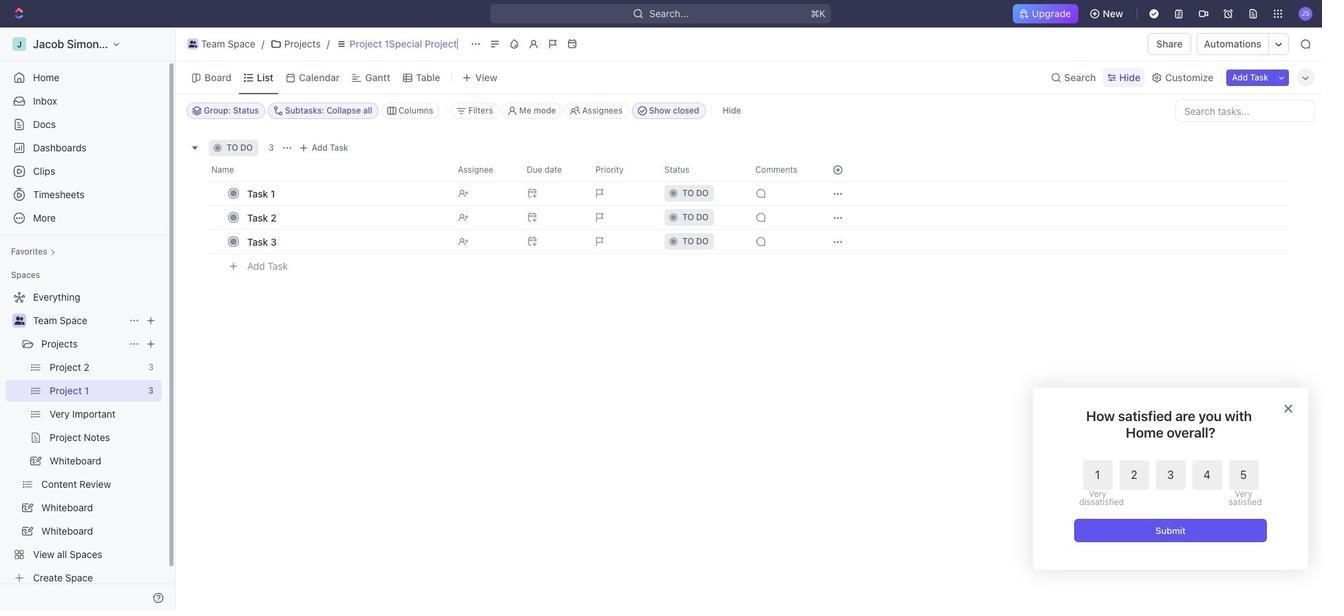 Task type: locate. For each thing, give the bounding box(es) containing it.
dialog
[[1033, 388, 1308, 570]]

sidebar navigation
[[0, 28, 178, 611]]

tree
[[6, 286, 162, 589]]

user group image
[[188, 41, 197, 48]]

None text field
[[350, 39, 464, 50]]

option group
[[1079, 461, 1258, 507]]

jacob simon's workspace, , element
[[12, 37, 26, 51]]



Task type: vqa. For each thing, say whether or not it's contained in the screenshot.
Search tasks... Text Box at the top right
yes



Task type: describe. For each thing, give the bounding box(es) containing it.
Search tasks... text field
[[1176, 101, 1314, 121]]

tree inside the sidebar navigation
[[6, 286, 162, 589]]

user group image
[[14, 317, 24, 325]]



